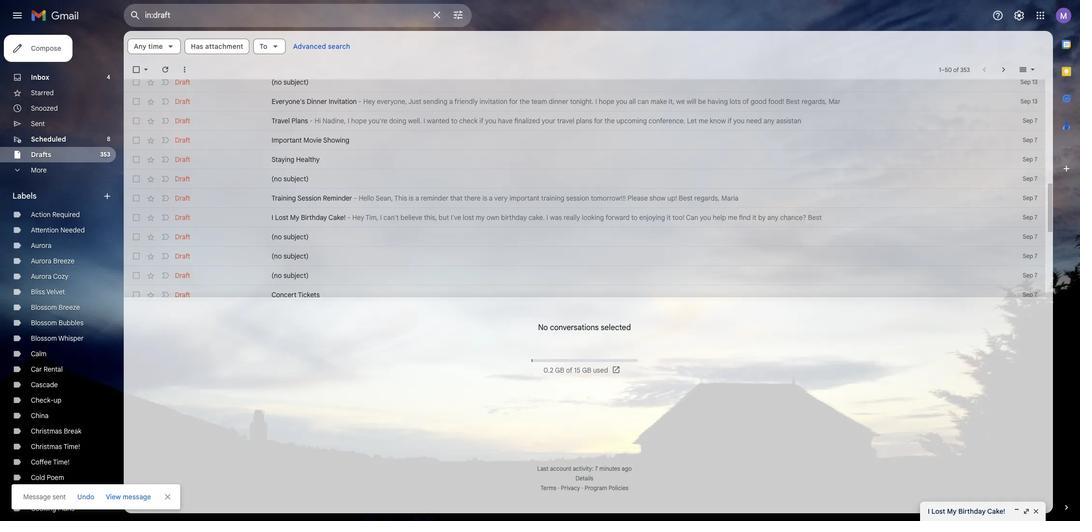 Task type: describe. For each thing, give the bounding box(es) containing it.
action required
[[31, 210, 80, 219]]

cold poem
[[31, 473, 64, 482]]

0 vertical spatial best
[[786, 97, 800, 106]]

0 horizontal spatial me
[[699, 117, 708, 125]]

advanced search button
[[289, 38, 354, 55]]

search mail image
[[127, 7, 144, 24]]

sep for eighth row from the top
[[1023, 214, 1034, 221]]

3 (no subject) from the top
[[272, 233, 309, 241]]

birthday for i lost my birthday cake!
[[959, 507, 986, 516]]

no
[[538, 323, 548, 333]]

aurora cozy
[[31, 272, 68, 281]]

1 is from the left
[[409, 194, 414, 203]]

movie
[[304, 136, 322, 145]]

training
[[541, 194, 565, 203]]

main menu image
[[12, 10, 23, 21]]

china
[[31, 411, 49, 420]]

concert inside labels navigation
[[31, 489, 56, 498]]

up!
[[668, 194, 677, 203]]

1 vertical spatial for
[[594, 117, 603, 125]]

velvet
[[46, 288, 65, 296]]

1 if from the left
[[480, 117, 484, 125]]

need
[[747, 117, 762, 125]]

drafts
[[31, 150, 51, 159]]

0 vertical spatial to
[[451, 117, 458, 125]]

concert tickets inside the no conversations selected main content
[[272, 291, 320, 299]]

3 draft from the top
[[175, 117, 190, 125]]

concert tickets link inside row
[[272, 290, 993, 300]]

check
[[459, 117, 478, 125]]

christmas for christmas time!
[[31, 442, 62, 451]]

message sent
[[23, 493, 66, 501]]

0.2
[[544, 366, 554, 375]]

10 sep 7 from the top
[[1023, 291, 1038, 298]]

1 gb from the left
[[555, 366, 565, 375]]

7 sep 7 from the top
[[1023, 233, 1038, 240]]

subject) for 1st (no subject) link
[[284, 78, 309, 87]]

i've
[[451, 213, 461, 222]]

2 gb from the left
[[582, 366, 592, 375]]

action required link
[[31, 210, 80, 219]]

cooking plans link
[[31, 504, 74, 513]]

invitation
[[329, 97, 357, 106]]

christmas break
[[31, 427, 81, 436]]

3 (no subject) link from the top
[[272, 232, 993, 242]]

inbox link
[[31, 73, 49, 82]]

plans for cooking
[[58, 504, 74, 513]]

session
[[567, 194, 589, 203]]

to
[[260, 42, 268, 51]]

everyone,
[[377, 97, 407, 106]]

staying healthy link
[[272, 155, 993, 164]]

just
[[409, 97, 422, 106]]

lost for i lost my birthday cake! - hey tim, i can't believe this, but i've lost my own birthday cake. i was really looking forward to enjoying it too! can you help me find it by any chance? best
[[275, 213, 288, 222]]

it,
[[669, 97, 675, 106]]

sep for 4th row from the bottom
[[1023, 233, 1034, 240]]

353 inside the no conversations selected main content
[[961, 66, 970, 73]]

sep for 11th row from the bottom of the the no conversations selected main content
[[1021, 98, 1031, 105]]

lost for i lost my birthday cake!
[[932, 507, 946, 516]]

you're
[[369, 117, 388, 125]]

training
[[272, 194, 296, 203]]

my for i lost my birthday cake! - hey tim, i can't believe this, but i've lost my own birthday cake. i was really looking forward to enjoying it too! can you help me find it by any chance? best
[[290, 213, 299, 222]]

session
[[298, 194, 321, 203]]

353 inside labels navigation
[[100, 151, 110, 158]]

more image
[[180, 65, 190, 74]]

can
[[638, 97, 649, 106]]

showing
[[323, 136, 350, 145]]

all
[[629, 97, 636, 106]]

you left need
[[734, 117, 745, 125]]

- left hi
[[310, 117, 313, 125]]

we
[[677, 97, 685, 106]]

needed
[[60, 226, 85, 234]]

help
[[713, 213, 726, 222]]

you right the can
[[700, 213, 711, 222]]

13 for everyone's dinner invitation
[[1033, 98, 1038, 105]]

refresh image
[[161, 65, 170, 74]]

13 for (no subject)
[[1033, 78, 1038, 86]]

4 row from the top
[[124, 131, 1046, 150]]

sep for third row from the bottom
[[1023, 252, 1034, 260]]

close image
[[1033, 508, 1040, 515]]

conversations
[[550, 323, 599, 333]]

has attachment
[[191, 42, 243, 51]]

tickets inside the no conversations selected main content
[[298, 291, 320, 299]]

snoozed link
[[31, 104, 58, 113]]

gmail image
[[31, 6, 84, 25]]

forward
[[606, 213, 630, 222]]

no conversations selected
[[538, 323, 631, 333]]

cake! for i lost my birthday cake! - hey tim, i can't believe this, but i've lost my own birthday cake. i was really looking forward to enjoying it too! can you help me find it by any chance? best
[[329, 213, 346, 222]]

christmas for christmas break
[[31, 427, 62, 436]]

important
[[510, 194, 540, 203]]

11 row from the top
[[124, 266, 1046, 285]]

any time
[[134, 42, 163, 51]]

(no for 1st (no subject) link
[[272, 78, 282, 87]]

good
[[751, 97, 767, 106]]

message
[[23, 493, 51, 501]]

sent link
[[31, 119, 45, 128]]

sep for 2nd row from the bottom of the the no conversations selected main content
[[1023, 272, 1034, 279]]

alert containing message sent
[[12, 22, 1065, 510]]

1 horizontal spatial hope
[[599, 97, 615, 106]]

dinner
[[307, 97, 327, 106]]

cold poem link
[[31, 473, 64, 482]]

plans for travel
[[292, 117, 308, 125]]

0 vertical spatial hey
[[364, 97, 375, 106]]

a for friendly
[[449, 97, 453, 106]]

follow link to manage storage image
[[612, 366, 622, 375]]

aurora link
[[31, 241, 51, 250]]

sep for tenth row from the bottom of the the no conversations selected main content
[[1023, 117, 1034, 124]]

healthy
[[296, 155, 320, 164]]

christmas time! link
[[31, 442, 80, 451]]

know
[[710, 117, 726, 125]]

5 (no subject) from the top
[[272, 271, 309, 280]]

(no for 5th (no subject) link from the top
[[272, 271, 282, 280]]

wanted
[[427, 117, 450, 125]]

sent
[[31, 119, 45, 128]]

of inside row
[[743, 97, 749, 106]]

aurora for aurora link
[[31, 241, 51, 250]]

by
[[759, 213, 766, 222]]

believe
[[401, 213, 422, 222]]

sending
[[423, 97, 448, 106]]

1
[[939, 66, 942, 73]]

birthday for i lost my birthday cake! - hey tim, i can't believe this, but i've lost my own birthday cake. i was really looking forward to enjoying it too! can you help me find it by any chance? best
[[301, 213, 327, 222]]

blossom for blossom whisper
[[31, 334, 57, 343]]

12 row from the top
[[124, 285, 1046, 305]]

subject) for second (no subject) link from the bottom of the the no conversations selected main content
[[284, 252, 309, 261]]

6 draft from the top
[[175, 175, 190, 183]]

11 draft from the top
[[175, 271, 190, 280]]

calm
[[31, 350, 47, 358]]

minutes
[[600, 465, 621, 472]]

2 (no subject) link from the top
[[272, 174, 993, 184]]

0 horizontal spatial the
[[520, 97, 530, 106]]

1 horizontal spatial regards,
[[802, 97, 827, 106]]

search
[[328, 42, 351, 51]]

check-up link
[[31, 396, 62, 405]]

50
[[945, 66, 952, 73]]

selected
[[601, 323, 631, 333]]

up
[[54, 396, 62, 405]]

1 · from the left
[[558, 484, 560, 492]]

program
[[585, 484, 607, 492]]

1 it from the left
[[667, 213, 671, 222]]

1 50 of 353
[[939, 66, 970, 73]]

have
[[498, 117, 513, 125]]

no conversations selected main content
[[124, 31, 1054, 513]]

cascade link
[[31, 381, 58, 389]]

labels
[[13, 191, 37, 201]]

time! for christmas time!
[[64, 442, 80, 451]]

5 sep 7 from the top
[[1023, 194, 1038, 202]]

9 draft from the top
[[175, 233, 190, 241]]

but
[[439, 213, 449, 222]]

i lost my birthday cake!
[[928, 507, 1006, 516]]

bubbles
[[59, 319, 84, 327]]

attention needed link
[[31, 226, 85, 234]]

4 sep 7 from the top
[[1023, 175, 1038, 182]]

1 horizontal spatial to
[[632, 213, 638, 222]]

9 row from the top
[[124, 227, 1046, 247]]

undo
[[77, 493, 94, 501]]

my
[[476, 213, 485, 222]]

find
[[739, 213, 751, 222]]

starred link
[[31, 88, 54, 97]]

(no for 2nd (no subject) link from the top
[[272, 175, 282, 183]]

subject) for 5th (no subject) link from the top
[[284, 271, 309, 280]]

training session reminder - hello sean, this is a reminder that there is a very important training session tomorrow!!! please show up! best regards, maria
[[272, 194, 739, 203]]

used
[[593, 366, 608, 375]]

8 sep 7 from the top
[[1023, 252, 1038, 260]]

minimize image
[[1013, 508, 1021, 515]]

0 horizontal spatial for
[[509, 97, 518, 106]]

concert inside the no conversations selected main content
[[272, 291, 297, 299]]

1 vertical spatial me
[[728, 213, 738, 222]]

blossom for blossom breeze
[[31, 303, 57, 312]]

enjoying
[[640, 213, 665, 222]]

of for 1 50 of 353
[[954, 66, 959, 73]]

7 draft from the top
[[175, 194, 190, 203]]

bliss velvet
[[31, 288, 65, 296]]

there
[[465, 194, 481, 203]]

sep 13 for everyone's dinner invitation
[[1021, 98, 1038, 105]]



Task type: locate. For each thing, give the bounding box(es) containing it.
0 horizontal spatial if
[[480, 117, 484, 125]]

1 vertical spatial birthday
[[959, 507, 986, 516]]

2 vertical spatial blossom
[[31, 334, 57, 343]]

2 blossom from the top
[[31, 319, 57, 327]]

of
[[954, 66, 959, 73], [743, 97, 749, 106], [566, 366, 573, 375]]

10 row from the top
[[124, 247, 1046, 266]]

you left have
[[485, 117, 497, 125]]

1 vertical spatial aurora
[[31, 257, 51, 265]]

scheduled link
[[31, 135, 66, 144]]

sep for 8th row from the bottom of the the no conversations selected main content
[[1023, 156, 1034, 163]]

hope right tonight.
[[599, 97, 615, 106]]

support image
[[993, 10, 1004, 21]]

· down details
[[582, 484, 583, 492]]

hey left tim, at the left
[[353, 213, 364, 222]]

1 vertical spatial tickets
[[57, 489, 79, 498]]

None checkbox
[[132, 65, 141, 74], [132, 77, 141, 87], [132, 97, 141, 106], [132, 135, 141, 145], [132, 155, 141, 164], [132, 174, 141, 184], [132, 193, 141, 203], [132, 271, 141, 280], [132, 65, 141, 74], [132, 77, 141, 87], [132, 97, 141, 106], [132, 135, 141, 145], [132, 155, 141, 164], [132, 174, 141, 184], [132, 193, 141, 203], [132, 271, 141, 280]]

4
[[107, 73, 110, 81]]

1 horizontal spatial concert
[[272, 291, 297, 299]]

1 vertical spatial hope
[[351, 117, 367, 125]]

the left "team"
[[520, 97, 530, 106]]

details link
[[576, 475, 594, 482]]

for right "plans" at top
[[594, 117, 603, 125]]

team
[[532, 97, 547, 106]]

1 horizontal spatial is
[[483, 194, 487, 203]]

0 horizontal spatial concert tickets
[[31, 489, 79, 498]]

any right by
[[768, 213, 779, 222]]

best right food!
[[786, 97, 800, 106]]

view message link
[[102, 488, 155, 506]]

aurora for aurora cozy
[[31, 272, 51, 281]]

subject) for 3rd (no subject) link from the top
[[284, 233, 309, 241]]

1 horizontal spatial it
[[753, 213, 757, 222]]

0 horizontal spatial plans
[[58, 504, 74, 513]]

1 (no subject) link from the top
[[272, 77, 993, 87]]

6 row from the top
[[124, 169, 1046, 189]]

1 (no subject) from the top
[[272, 78, 309, 87]]

view message
[[106, 493, 151, 501]]

breeze for blossom breeze
[[59, 303, 80, 312]]

0 horizontal spatial birthday
[[301, 213, 327, 222]]

hey
[[364, 97, 375, 106], [353, 213, 364, 222]]

check-up
[[31, 396, 62, 405]]

2 vertical spatial aurora
[[31, 272, 51, 281]]

10 draft from the top
[[175, 252, 190, 261]]

1 vertical spatial of
[[743, 97, 749, 106]]

concert tickets link down poem
[[31, 489, 79, 498]]

breeze up bubbles
[[59, 303, 80, 312]]

any right need
[[764, 117, 775, 125]]

blossom down blossom breeze link
[[31, 319, 57, 327]]

2 sep 7 from the top
[[1023, 136, 1038, 144]]

cake! for i lost my birthday cake!
[[988, 507, 1006, 516]]

0 horizontal spatial hope
[[351, 117, 367, 125]]

time
[[148, 42, 163, 51]]

it left too!
[[667, 213, 671, 222]]

2 row from the top
[[124, 92, 1046, 111]]

2 vertical spatial of
[[566, 366, 573, 375]]

1 horizontal spatial plans
[[292, 117, 308, 125]]

attention needed
[[31, 226, 85, 234]]

1 horizontal spatial tickets
[[298, 291, 320, 299]]

0 vertical spatial aurora
[[31, 241, 51, 250]]

0 horizontal spatial is
[[409, 194, 414, 203]]

4 draft from the top
[[175, 136, 190, 145]]

hope left you're on the left top of the page
[[351, 117, 367, 125]]

a left friendly
[[449, 97, 453, 106]]

0 vertical spatial concert tickets link
[[272, 290, 993, 300]]

1 vertical spatial cake!
[[988, 507, 1006, 516]]

important
[[272, 136, 302, 145]]

1 horizontal spatial birthday
[[959, 507, 986, 516]]

of for 0.2 gb of 15 gb used
[[566, 366, 573, 375]]

the left upcoming
[[605, 117, 615, 125]]

blossom bubbles
[[31, 319, 84, 327]]

2 (no from the top
[[272, 175, 282, 183]]

2 sep 13 from the top
[[1021, 98, 1038, 105]]

1 vertical spatial 13
[[1033, 98, 1038, 105]]

1 vertical spatial concert tickets
[[31, 489, 79, 498]]

5 subject) from the top
[[284, 271, 309, 280]]

1 vertical spatial any
[[768, 213, 779, 222]]

coffee time! link
[[31, 458, 70, 467]]

sep for 7th row from the bottom
[[1023, 175, 1034, 182]]

0 horizontal spatial ·
[[558, 484, 560, 492]]

2 christmas from the top
[[31, 442, 62, 451]]

breeze up "cozy"
[[53, 257, 75, 265]]

5 (no from the top
[[272, 271, 282, 280]]

coffee time!
[[31, 458, 70, 467]]

sep 13 for (no subject)
[[1021, 78, 1038, 86]]

1 vertical spatial the
[[605, 117, 615, 125]]

any
[[134, 42, 147, 51]]

0 horizontal spatial it
[[667, 213, 671, 222]]

blossom down bliss velvet link at left bottom
[[31, 303, 57, 312]]

me right let
[[699, 117, 708, 125]]

0 vertical spatial breeze
[[53, 257, 75, 265]]

sep for 1st row from the bottom of the the no conversations selected main content
[[1023, 291, 1034, 298]]

0 vertical spatial concert tickets
[[272, 291, 320, 299]]

dinner
[[549, 97, 569, 106]]

best right up!
[[679, 194, 693, 203]]

me
[[699, 117, 708, 125], [728, 213, 738, 222]]

concert tickets
[[272, 291, 320, 299], [31, 489, 79, 498]]

2 draft from the top
[[175, 97, 190, 106]]

birthday
[[501, 213, 527, 222]]

2 is from the left
[[483, 194, 487, 203]]

undo alert
[[74, 488, 98, 506]]

sean,
[[376, 194, 393, 203]]

mar
[[829, 97, 841, 106]]

clear search image
[[427, 5, 447, 25]]

7 row from the top
[[124, 189, 1046, 208]]

blossom whisper link
[[31, 334, 84, 343]]

regards, left mar
[[802, 97, 827, 106]]

- down reminder
[[348, 213, 351, 222]]

aurora down "attention" at the left of the page
[[31, 241, 51, 250]]

aurora breeze link
[[31, 257, 75, 265]]

birthday down session
[[301, 213, 327, 222]]

1 horizontal spatial cake!
[[988, 507, 1006, 516]]

important movie showing
[[272, 136, 350, 145]]

tickets
[[298, 291, 320, 299], [57, 489, 79, 498]]

0 horizontal spatial to
[[451, 117, 458, 125]]

drafts link
[[31, 150, 51, 159]]

sep 7
[[1023, 117, 1038, 124], [1023, 136, 1038, 144], [1023, 156, 1038, 163], [1023, 175, 1038, 182], [1023, 194, 1038, 202], [1023, 214, 1038, 221], [1023, 233, 1038, 240], [1023, 252, 1038, 260], [1023, 272, 1038, 279], [1023, 291, 1038, 298]]

12 draft from the top
[[175, 291, 190, 299]]

1 horizontal spatial of
[[743, 97, 749, 106]]

1 vertical spatial christmas
[[31, 442, 62, 451]]

plans inside labels navigation
[[58, 504, 74, 513]]

1 christmas from the top
[[31, 427, 62, 436]]

me left find
[[728, 213, 738, 222]]

staying
[[272, 155, 294, 164]]

3 aurora from the top
[[31, 272, 51, 281]]

1 vertical spatial regards,
[[695, 194, 720, 203]]

2 · from the left
[[582, 484, 583, 492]]

1 horizontal spatial concert tickets
[[272, 291, 320, 299]]

1 vertical spatial to
[[632, 213, 638, 222]]

1 vertical spatial concert tickets link
[[31, 489, 79, 498]]

travel plans - hi nadine, i hope you're doing well. i wanted to check if you have finalized your travel plans for the upcoming conference. let me know if you need any assistan
[[272, 117, 802, 125]]

1 horizontal spatial the
[[605, 117, 615, 125]]

starred
[[31, 88, 54, 97]]

1 sep 7 from the top
[[1023, 117, 1038, 124]]

a left very
[[489, 194, 493, 203]]

tab list
[[1054, 31, 1081, 486]]

13
[[1033, 78, 1038, 86], [1033, 98, 1038, 105]]

concert tickets link up 'selected'
[[272, 290, 993, 300]]

0 horizontal spatial of
[[566, 366, 573, 375]]

for right invitation at the left of page
[[509, 97, 518, 106]]

hope
[[599, 97, 615, 106], [351, 117, 367, 125]]

labels navigation
[[0, 31, 124, 521]]

bliss
[[31, 288, 45, 296]]

1 vertical spatial plans
[[58, 504, 74, 513]]

8 row from the top
[[124, 208, 1046, 227]]

is right there
[[483, 194, 487, 203]]

a right this
[[416, 194, 419, 203]]

0 horizontal spatial lost
[[275, 213, 288, 222]]

blossom up 'calm'
[[31, 334, 57, 343]]

doing
[[389, 117, 407, 125]]

time! down break
[[64, 442, 80, 451]]

inbox
[[31, 73, 49, 82]]

0 vertical spatial christmas
[[31, 427, 62, 436]]

1 subject) from the top
[[284, 78, 309, 87]]

cake! down reminder
[[329, 213, 346, 222]]

1 horizontal spatial if
[[728, 117, 732, 125]]

0 horizontal spatial my
[[290, 213, 299, 222]]

3 blossom from the top
[[31, 334, 57, 343]]

0 vertical spatial 353
[[961, 66, 970, 73]]

1 horizontal spatial me
[[728, 213, 738, 222]]

1 horizontal spatial gb
[[582, 366, 592, 375]]

1 horizontal spatial my
[[948, 507, 957, 516]]

(no for second (no subject) link from the bottom of the the no conversations selected main content
[[272, 252, 282, 261]]

3 row from the top
[[124, 111, 1046, 131]]

aurora
[[31, 241, 51, 250], [31, 257, 51, 265], [31, 272, 51, 281]]

0 vertical spatial my
[[290, 213, 299, 222]]

this
[[395, 194, 407, 203]]

1 vertical spatial hey
[[353, 213, 364, 222]]

4 (no from the top
[[272, 252, 282, 261]]

my inside the no conversations selected main content
[[290, 213, 299, 222]]

1 horizontal spatial a
[[449, 97, 453, 106]]

1 horizontal spatial for
[[594, 117, 603, 125]]

· right terms link
[[558, 484, 560, 492]]

nadine,
[[323, 117, 346, 125]]

plans left hi
[[292, 117, 308, 125]]

plans inside the no conversations selected main content
[[292, 117, 308, 125]]

cooking
[[31, 504, 56, 513]]

0 horizontal spatial best
[[679, 194, 693, 203]]

1 vertical spatial 353
[[100, 151, 110, 158]]

alert
[[12, 22, 1065, 510]]

cake!
[[329, 213, 346, 222], [988, 507, 1006, 516]]

0 horizontal spatial cake!
[[329, 213, 346, 222]]

0 vertical spatial regards,
[[802, 97, 827, 106]]

5 row from the top
[[124, 150, 1046, 169]]

gb right the 15
[[582, 366, 592, 375]]

my for i lost my birthday cake!
[[948, 507, 957, 516]]

i lost my birthday cake! - hey tim, i can't believe this, but i've lost my own birthday cake. i was really looking forward to enjoying it too! can you help me find it by any chance? best
[[272, 213, 822, 222]]

8 draft from the top
[[175, 213, 190, 222]]

concert
[[272, 291, 297, 299], [31, 489, 56, 498]]

- right invitation
[[359, 97, 362, 106]]

(no for 3rd (no subject) link from the top
[[272, 233, 282, 241]]

2 if from the left
[[728, 117, 732, 125]]

1 draft from the top
[[175, 78, 190, 87]]

6 sep 7 from the top
[[1023, 214, 1038, 221]]

is right this
[[409, 194, 414, 203]]

car
[[31, 365, 42, 374]]

sep for sixth row from the bottom
[[1023, 194, 1034, 202]]

1 13 from the top
[[1033, 78, 1038, 86]]

0 vertical spatial blossom
[[31, 303, 57, 312]]

plans down sent
[[58, 504, 74, 513]]

last account activity: 7 minutes ago details terms · privacy · program policies
[[538, 465, 632, 492]]

None search field
[[124, 4, 472, 27]]

Search mail text field
[[145, 11, 425, 20]]

subject)
[[284, 78, 309, 87], [284, 175, 309, 183], [284, 233, 309, 241], [284, 252, 309, 261], [284, 271, 309, 280]]

353 right 50
[[961, 66, 970, 73]]

353 down 8
[[100, 151, 110, 158]]

1 blossom from the top
[[31, 303, 57, 312]]

2 aurora from the top
[[31, 257, 51, 265]]

china link
[[31, 411, 49, 420]]

(no subject) link
[[272, 77, 993, 87], [272, 174, 993, 184], [272, 232, 993, 242], [272, 251, 993, 261], [272, 271, 993, 280]]

car rental
[[31, 365, 63, 374]]

required
[[52, 210, 80, 219]]

2 13 from the top
[[1033, 98, 1038, 105]]

labels heading
[[13, 191, 103, 201]]

toggle split pane mode image
[[1019, 65, 1028, 74]]

bliss velvet link
[[31, 288, 65, 296]]

1 horizontal spatial concert tickets link
[[272, 290, 993, 300]]

is
[[409, 194, 414, 203], [483, 194, 487, 203]]

0 vertical spatial for
[[509, 97, 518, 106]]

please
[[628, 194, 648, 203]]

7 inside the last account activity: 7 minutes ago details terms · privacy · program policies
[[595, 465, 598, 472]]

travel
[[557, 117, 575, 125]]

if right check
[[480, 117, 484, 125]]

2 horizontal spatial a
[[489, 194, 493, 203]]

i
[[596, 97, 597, 106], [348, 117, 350, 125], [424, 117, 425, 125], [272, 213, 273, 222], [380, 213, 382, 222], [547, 213, 548, 222], [928, 507, 930, 516]]

cake! inside row
[[329, 213, 346, 222]]

of left the 15
[[566, 366, 573, 375]]

birthday left "minimize" icon
[[959, 507, 986, 516]]

pop out image
[[1023, 508, 1031, 515]]

None checkbox
[[132, 116, 141, 126], [132, 213, 141, 222], [132, 232, 141, 242], [132, 251, 141, 261], [132, 290, 141, 300], [132, 116, 141, 126], [132, 213, 141, 222], [132, 232, 141, 242], [132, 251, 141, 261], [132, 290, 141, 300]]

2 horizontal spatial best
[[808, 213, 822, 222]]

1 aurora from the top
[[31, 241, 51, 250]]

3 subject) from the top
[[284, 233, 309, 241]]

rental
[[44, 365, 63, 374]]

christmas down china link
[[31, 427, 62, 436]]

4 (no subject) from the top
[[272, 252, 309, 261]]

3 (no from the top
[[272, 233, 282, 241]]

1 sep 13 from the top
[[1021, 78, 1038, 86]]

sep for fourth row
[[1023, 136, 1034, 144]]

0 horizontal spatial tickets
[[57, 489, 79, 498]]

4 (no subject) link from the top
[[272, 251, 993, 261]]

blossom breeze
[[31, 303, 80, 312]]

a
[[449, 97, 453, 106], [416, 194, 419, 203], [489, 194, 493, 203]]

cold
[[31, 473, 45, 482]]

0 vertical spatial 13
[[1033, 78, 1038, 86]]

action
[[31, 210, 51, 219]]

0 horizontal spatial a
[[416, 194, 419, 203]]

- left hello
[[354, 194, 357, 203]]

of right 50
[[954, 66, 959, 73]]

any
[[764, 117, 775, 125], [768, 213, 779, 222]]

plans
[[292, 117, 308, 125], [58, 504, 74, 513]]

sep for 12th row from the bottom
[[1021, 78, 1031, 86]]

0 vertical spatial any
[[764, 117, 775, 125]]

well.
[[408, 117, 422, 125]]

of right the "lots"
[[743, 97, 749, 106]]

0 vertical spatial hope
[[599, 97, 615, 106]]

older image
[[999, 65, 1009, 74]]

1 vertical spatial blossom
[[31, 319, 57, 327]]

0 vertical spatial plans
[[292, 117, 308, 125]]

aurora for aurora breeze
[[31, 257, 51, 265]]

subject) for 2nd (no subject) link from the top
[[284, 175, 309, 183]]

to left check
[[451, 117, 458, 125]]

tonight.
[[570, 97, 594, 106]]

breeze for aurora breeze
[[53, 257, 75, 265]]

0 horizontal spatial concert tickets link
[[31, 489, 79, 498]]

2 vertical spatial best
[[808, 213, 822, 222]]

a for reminder
[[416, 194, 419, 203]]

3 sep 7 from the top
[[1023, 156, 1038, 163]]

row
[[124, 73, 1046, 92], [124, 92, 1046, 111], [124, 111, 1046, 131], [124, 131, 1046, 150], [124, 150, 1046, 169], [124, 169, 1046, 189], [124, 189, 1046, 208], [124, 208, 1046, 227], [124, 227, 1046, 247], [124, 247, 1046, 266], [124, 266, 1046, 285], [124, 285, 1046, 305]]

gb right 0.2
[[555, 366, 565, 375]]

0 horizontal spatial 353
[[100, 151, 110, 158]]

lots
[[730, 97, 741, 106]]

2 horizontal spatial of
[[954, 66, 959, 73]]

settings image
[[1014, 10, 1025, 21]]

time! up poem
[[53, 458, 70, 467]]

2 it from the left
[[753, 213, 757, 222]]

5 (no subject) link from the top
[[272, 271, 993, 280]]

if right know
[[728, 117, 732, 125]]

1 horizontal spatial 353
[[961, 66, 970, 73]]

cake.
[[529, 213, 545, 222]]

0 horizontal spatial gb
[[555, 366, 565, 375]]

you left the all
[[616, 97, 628, 106]]

regards, left maria
[[695, 194, 720, 203]]

0 vertical spatial the
[[520, 97, 530, 106]]

8
[[107, 135, 110, 143]]

best right chance?
[[808, 213, 822, 222]]

christmas up coffee time!
[[31, 442, 62, 451]]

0 vertical spatial sep 13
[[1021, 78, 1038, 86]]

time! for coffee time!
[[53, 458, 70, 467]]

1 vertical spatial my
[[948, 507, 957, 516]]

1 vertical spatial time!
[[53, 458, 70, 467]]

birthday inside row
[[301, 213, 327, 222]]

1 vertical spatial best
[[679, 194, 693, 203]]

lost inside the no conversations selected main content
[[275, 213, 288, 222]]

too!
[[673, 213, 685, 222]]

0 horizontal spatial concert
[[31, 489, 56, 498]]

food!
[[769, 97, 785, 106]]

0 vertical spatial cake!
[[329, 213, 346, 222]]

4 subject) from the top
[[284, 252, 309, 261]]

advanced search options image
[[449, 5, 468, 25]]

tickets inside labels navigation
[[57, 489, 79, 498]]

snoozed
[[31, 104, 58, 113]]

9 sep 7 from the top
[[1023, 272, 1038, 279]]

to right forward
[[632, 213, 638, 222]]

1 horizontal spatial best
[[786, 97, 800, 106]]

it left by
[[753, 213, 757, 222]]

can't
[[384, 213, 399, 222]]

0 vertical spatial concert
[[272, 291, 297, 299]]

assistan
[[777, 117, 802, 125]]

0 vertical spatial me
[[699, 117, 708, 125]]

1 row from the top
[[124, 73, 1046, 92]]

5 draft from the top
[[175, 155, 190, 164]]

blossom for blossom bubbles
[[31, 319, 57, 327]]

aurora down aurora link
[[31, 257, 51, 265]]

hey up you're on the left top of the page
[[364, 97, 375, 106]]

you
[[616, 97, 628, 106], [485, 117, 497, 125], [734, 117, 745, 125], [700, 213, 711, 222]]

details
[[576, 475, 594, 482]]

2 (no subject) from the top
[[272, 175, 309, 183]]

travel
[[272, 117, 290, 125]]

1 vertical spatial concert
[[31, 489, 56, 498]]

0 vertical spatial birthday
[[301, 213, 327, 222]]

1 horizontal spatial ·
[[582, 484, 583, 492]]

finalized
[[515, 117, 540, 125]]

aurora up bliss
[[31, 272, 51, 281]]

1 horizontal spatial lost
[[932, 507, 946, 516]]

hello
[[359, 194, 374, 203]]

cake! left "minimize" icon
[[988, 507, 1006, 516]]

2 subject) from the top
[[284, 175, 309, 183]]

break
[[64, 427, 81, 436]]

concert tickets inside labels navigation
[[31, 489, 79, 498]]

1 (no from the top
[[272, 78, 282, 87]]



Task type: vqa. For each thing, say whether or not it's contained in the screenshot.


